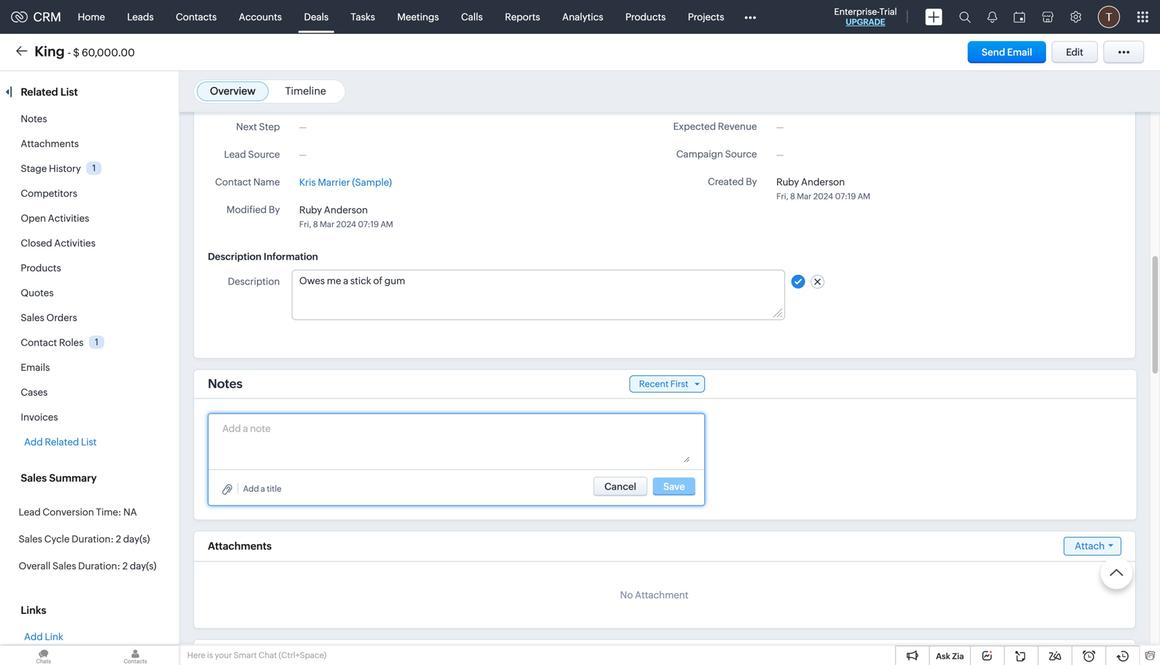 Task type: locate. For each thing, give the bounding box(es) containing it.
attachments down add a title
[[208, 540, 272, 552]]

lead for lead conversion time: na
[[19, 507, 41, 518]]

1 vertical spatial 2024
[[336, 220, 356, 229]]

na
[[123, 507, 137, 518]]

1 horizontal spatial fri,
[[777, 192, 789, 201]]

lead source
[[224, 149, 280, 160]]

kris marrier (sample) link
[[299, 175, 392, 189]]

1 for contact roles
[[95, 337, 98, 347]]

0 vertical spatial list
[[60, 86, 78, 98]]

1 vertical spatial 8
[[313, 220, 318, 229]]

by
[[746, 176, 757, 187], [269, 204, 280, 215]]

activities for closed activities
[[54, 238, 96, 249]]

0 vertical spatial description
[[208, 251, 262, 262]]

0 vertical spatial ruby anderson fri, 8 mar 2024 07:19 am
[[777, 176, 870, 201]]

no
[[620, 589, 633, 600]]

lead for lead source
[[224, 149, 246, 160]]

create menu image
[[925, 9, 943, 25]]

0 vertical spatial 1
[[92, 163, 96, 173]]

add left a on the left bottom of the page
[[243, 484, 259, 493]]

source up name
[[248, 149, 280, 160]]

None text field
[[292, 270, 784, 319]]

2 down the sales cycle duration: 2 day(s)
[[122, 560, 128, 572]]

meetings
[[397, 11, 439, 22]]

0 vertical spatial by
[[746, 176, 757, 187]]

description for description
[[228, 276, 280, 287]]

0 horizontal spatial fri,
[[299, 220, 311, 229]]

2 down time:
[[116, 534, 121, 545]]

add for add a title
[[243, 484, 259, 493]]

1 vertical spatial by
[[269, 204, 280, 215]]

(sample)
[[352, 177, 392, 188]]

sales left cycle
[[19, 534, 42, 545]]

1 horizontal spatial anderson
[[801, 176, 845, 188]]

0 vertical spatial day(s)
[[123, 534, 150, 545]]

1 vertical spatial 07:19
[[358, 220, 379, 229]]

related up notes link
[[21, 86, 58, 98]]

0 horizontal spatial 2
[[116, 534, 121, 545]]

calendar image
[[1014, 11, 1026, 22]]

open activities link
[[21, 213, 89, 224]]

0 vertical spatial add
[[24, 437, 43, 448]]

1 vertical spatial mar
[[320, 220, 335, 229]]

2024
[[813, 192, 833, 201], [336, 220, 356, 229]]

attachments up the stage history
[[21, 138, 79, 149]]

1 vertical spatial contact
[[21, 337, 57, 348]]

step
[[259, 121, 280, 132]]

sales left "summary"
[[21, 472, 47, 484]]

lead down next
[[224, 149, 246, 160]]

1 vertical spatial add
[[243, 484, 259, 493]]

0 vertical spatial lead
[[224, 149, 246, 160]]

0 vertical spatial 2024
[[813, 192, 833, 201]]

anderson for created by
[[801, 176, 845, 188]]

list down the - on the top of page
[[60, 86, 78, 98]]

1 horizontal spatial 07:19
[[835, 192, 856, 201]]

ruby right created by
[[777, 176, 799, 188]]

1 horizontal spatial list
[[81, 437, 97, 448]]

add link
[[24, 631, 63, 642]]

sales for sales cycle duration: 2 day(s)
[[19, 534, 42, 545]]

description for description information
[[208, 251, 262, 262]]

1 vertical spatial day(s)
[[130, 560, 156, 572]]

0 horizontal spatial 8
[[313, 220, 318, 229]]

sales orders link
[[21, 312, 77, 323]]

1 vertical spatial 1
[[95, 337, 98, 347]]

1 vertical spatial ruby
[[299, 204, 322, 215]]

here is your smart chat (ctrl+space)
[[187, 651, 327, 660]]

1 vertical spatial products
[[21, 262, 61, 274]]

0 horizontal spatial contact
[[21, 337, 57, 348]]

cases
[[21, 387, 48, 398]]

0 vertical spatial notes
[[21, 113, 47, 124]]

1 horizontal spatial mar
[[797, 192, 812, 201]]

1 vertical spatial list
[[81, 437, 97, 448]]

1 vertical spatial notes
[[208, 377, 243, 391]]

0 vertical spatial 07:19
[[835, 192, 856, 201]]

1 horizontal spatial by
[[746, 176, 757, 187]]

attachments
[[21, 138, 79, 149], [208, 540, 272, 552]]

day(s) for sales cycle duration: 2 day(s)
[[123, 534, 150, 545]]

ruby for modified by
[[299, 204, 322, 215]]

1 vertical spatial anderson
[[324, 204, 368, 215]]

revenue
[[718, 121, 757, 132]]

0 vertical spatial fri,
[[777, 192, 789, 201]]

1 horizontal spatial source
[[725, 148, 757, 160]]

contact up 'modified'
[[215, 176, 251, 187]]

1 horizontal spatial products link
[[615, 0, 677, 33]]

contact for contact roles
[[21, 337, 57, 348]]

0 horizontal spatial mar
[[320, 220, 335, 229]]

no attachment
[[620, 589, 689, 600]]

source down revenue
[[725, 148, 757, 160]]

attach
[[1075, 540, 1105, 551]]

products link left projects
[[615, 0, 677, 33]]

0 horizontal spatial source
[[248, 149, 280, 160]]

duration:
[[72, 534, 114, 545], [78, 560, 120, 572]]

am for modified by
[[381, 220, 393, 229]]

title
[[267, 484, 282, 493]]

add related list
[[24, 437, 97, 448]]

2 for sales cycle duration:
[[116, 534, 121, 545]]

1 horizontal spatial am
[[858, 192, 870, 201]]

sales summary
[[21, 472, 97, 484]]

sales down quotes
[[21, 312, 44, 323]]

created by
[[708, 176, 757, 187]]

1 vertical spatial lead
[[19, 507, 41, 518]]

0 vertical spatial contact
[[215, 176, 251, 187]]

related down the invoices link
[[45, 437, 79, 448]]

by right created
[[746, 176, 757, 187]]

0 horizontal spatial am
[[381, 220, 393, 229]]

anderson
[[801, 176, 845, 188], [324, 204, 368, 215]]

0 horizontal spatial by
[[269, 204, 280, 215]]

fri,
[[777, 192, 789, 201], [299, 220, 311, 229]]

recent
[[639, 379, 669, 389]]

fri, for modified by
[[299, 220, 311, 229]]

1 horizontal spatial lead
[[224, 149, 246, 160]]

orders
[[46, 312, 77, 323]]

ruby anderson fri, 8 mar 2024 07:19 am for modified by
[[299, 204, 393, 229]]

0 horizontal spatial notes
[[21, 113, 47, 124]]

activities down open activities
[[54, 238, 96, 249]]

1 vertical spatial am
[[381, 220, 393, 229]]

2
[[116, 534, 121, 545], [122, 560, 128, 572]]

ruby
[[777, 176, 799, 188], [299, 204, 322, 215]]

0 vertical spatial 8
[[790, 192, 795, 201]]

invoices link
[[21, 412, 58, 423]]

am
[[858, 192, 870, 201], [381, 220, 393, 229]]

0 horizontal spatial ruby
[[299, 204, 322, 215]]

1 horizontal spatial products
[[626, 11, 666, 22]]

(ctrl+space)
[[279, 651, 327, 660]]

1 vertical spatial activities
[[54, 238, 96, 249]]

1 vertical spatial 2
[[122, 560, 128, 572]]

duration: for overall sales duration:
[[78, 560, 120, 572]]

0 vertical spatial ruby
[[777, 176, 799, 188]]

links
[[21, 604, 46, 616]]

duration: down the sales cycle duration: 2 day(s)
[[78, 560, 120, 572]]

0 horizontal spatial 07:19
[[358, 220, 379, 229]]

add
[[24, 437, 43, 448], [243, 484, 259, 493], [24, 631, 43, 642]]

by right 'modified'
[[269, 204, 280, 215]]

1 horizontal spatial notes
[[208, 377, 243, 391]]

2024 for modified by
[[336, 220, 356, 229]]

sales
[[21, 312, 44, 323], [21, 472, 47, 484], [19, 534, 42, 545], [53, 560, 76, 572]]

1 vertical spatial attachments
[[208, 540, 272, 552]]

sales down cycle
[[53, 560, 76, 572]]

0 vertical spatial activities
[[48, 213, 89, 224]]

description down description information
[[228, 276, 280, 287]]

your
[[215, 651, 232, 660]]

0 horizontal spatial products link
[[21, 262, 61, 274]]

0 vertical spatial anderson
[[801, 176, 845, 188]]

0 horizontal spatial lead
[[19, 507, 41, 518]]

1 right roles
[[95, 337, 98, 347]]

0 vertical spatial mar
[[797, 192, 812, 201]]

1 right history in the top of the page
[[92, 163, 96, 173]]

overall sales duration: 2 day(s)
[[19, 560, 156, 572]]

1 horizontal spatial 2
[[122, 560, 128, 572]]

1 horizontal spatial ruby
[[777, 176, 799, 188]]

king
[[35, 44, 65, 59]]

0 horizontal spatial anderson
[[324, 204, 368, 215]]

1 vertical spatial ruby anderson fri, 8 mar 2024 07:19 am
[[299, 204, 393, 229]]

list
[[60, 86, 78, 98], [81, 437, 97, 448]]

ruby down kris
[[299, 204, 322, 215]]

1
[[92, 163, 96, 173], [95, 337, 98, 347]]

1 vertical spatial description
[[228, 276, 280, 287]]

contact up emails link
[[21, 337, 57, 348]]

activities
[[48, 213, 89, 224], [54, 238, 96, 249]]

mar
[[797, 192, 812, 201], [320, 220, 335, 229]]

description information
[[208, 251, 318, 262]]

ruby anderson fri, 8 mar 2024 07:19 am for created by
[[777, 176, 870, 201]]

quotes link
[[21, 287, 54, 298]]

is
[[207, 651, 213, 660]]

lead left conversion
[[19, 507, 41, 518]]

contacts link
[[165, 0, 228, 33]]

mar for modified by
[[320, 220, 335, 229]]

Add a note text field
[[222, 421, 690, 462]]

products link
[[615, 0, 677, 33], [21, 262, 61, 274]]

overall
[[19, 560, 51, 572]]

list up "summary"
[[81, 437, 97, 448]]

day(s)
[[123, 534, 150, 545], [130, 560, 156, 572]]

create menu element
[[917, 0, 951, 33]]

calls link
[[450, 0, 494, 33]]

description down 'modified'
[[208, 251, 262, 262]]

overview link
[[210, 85, 256, 97]]

closed
[[21, 238, 52, 249]]

None button
[[594, 477, 648, 496]]

1 horizontal spatial 2024
[[813, 192, 833, 201]]

0 horizontal spatial attachments
[[21, 138, 79, 149]]

attachments link
[[21, 138, 79, 149]]

0 vertical spatial duration:
[[72, 534, 114, 545]]

duration: for sales cycle duration:
[[72, 534, 114, 545]]

1 vertical spatial duration:
[[78, 560, 120, 572]]

projects
[[688, 11, 724, 22]]

upgrade
[[846, 17, 885, 27]]

0 vertical spatial related
[[21, 86, 58, 98]]

day(s) for overall sales duration: 2 day(s)
[[130, 560, 156, 572]]

activities up closed activities
[[48, 213, 89, 224]]

ruby anderson fri, 8 mar 2024 07:19 am
[[777, 176, 870, 201], [299, 204, 393, 229]]

0 vertical spatial products link
[[615, 0, 677, 33]]

products
[[626, 11, 666, 22], [21, 262, 61, 274]]

add left link
[[24, 631, 43, 642]]

1 vertical spatial fri,
[[299, 220, 311, 229]]

07:19 for modified by
[[358, 220, 379, 229]]

contact
[[215, 176, 251, 187], [21, 337, 57, 348]]

tasks link
[[340, 0, 386, 33]]

2 vertical spatial add
[[24, 631, 43, 642]]

products up quotes "link"
[[21, 262, 61, 274]]

conversion
[[43, 507, 94, 518]]

by for modified by
[[269, 204, 280, 215]]

description
[[208, 251, 262, 262], [228, 276, 280, 287]]

1 horizontal spatial ruby anderson fri, 8 mar 2024 07:19 am
[[777, 176, 870, 201]]

0 vertical spatial am
[[858, 192, 870, 201]]

duration: up overall sales duration: 2 day(s)
[[72, 534, 114, 545]]

contact for contact name
[[215, 176, 251, 187]]

1 horizontal spatial contact
[[215, 176, 251, 187]]

1 horizontal spatial 8
[[790, 192, 795, 201]]

2 source from the left
[[248, 149, 280, 160]]

add down the invoices link
[[24, 437, 43, 448]]

0 horizontal spatial 2024
[[336, 220, 356, 229]]

0 horizontal spatial ruby anderson fri, 8 mar 2024 07:19 am
[[299, 204, 393, 229]]

search element
[[951, 0, 979, 34]]

home link
[[67, 0, 116, 33]]

1 source from the left
[[725, 148, 757, 160]]

8 for created by
[[790, 192, 795, 201]]

closed activities link
[[21, 238, 96, 249]]

0 vertical spatial 2
[[116, 534, 121, 545]]

products left projects link
[[626, 11, 666, 22]]

related
[[21, 86, 58, 98], [45, 437, 79, 448]]

products link up quotes "link"
[[21, 262, 61, 274]]



Task type: vqa. For each thing, say whether or not it's contained in the screenshot.
(Ctrl+Space)
yes



Task type: describe. For each thing, give the bounding box(es) containing it.
send email
[[982, 47, 1032, 58]]

crm
[[33, 10, 61, 24]]

enterprise-
[[834, 7, 880, 17]]

campaign source
[[676, 148, 757, 160]]

modified by
[[227, 204, 280, 215]]

send
[[982, 47, 1006, 58]]

ask zia
[[936, 652, 964, 661]]

recent first
[[639, 379, 689, 389]]

1 vertical spatial related
[[45, 437, 79, 448]]

analytics link
[[551, 0, 615, 33]]

closed activities
[[21, 238, 96, 249]]

search image
[[959, 11, 971, 23]]

activities for open activities
[[48, 213, 89, 224]]

calls
[[461, 11, 483, 22]]

related list
[[21, 86, 80, 98]]

king - $ 60,000.00
[[35, 44, 135, 59]]

attachment
[[635, 589, 689, 600]]

8 for modified by
[[313, 220, 318, 229]]

emails
[[21, 362, 50, 373]]

contact roles
[[21, 337, 84, 348]]

contact name
[[215, 176, 280, 187]]

stage history
[[21, 163, 81, 174]]

am for created by
[[858, 192, 870, 201]]

ask
[[936, 652, 951, 661]]

sales for sales orders
[[21, 312, 44, 323]]

a
[[261, 484, 265, 493]]

ruby for created by
[[777, 176, 799, 188]]

modified
[[227, 204, 267, 215]]

1 vertical spatial products link
[[21, 262, 61, 274]]

1 horizontal spatial attachments
[[208, 540, 272, 552]]

crm link
[[11, 10, 61, 24]]

edit
[[1066, 47, 1084, 58]]

add a title
[[243, 484, 282, 493]]

-
[[68, 47, 71, 59]]

here
[[187, 651, 205, 660]]

enterprise-trial upgrade
[[834, 7, 897, 27]]

quotes
[[21, 287, 54, 298]]

contact roles link
[[21, 337, 84, 348]]

chat
[[259, 651, 277, 660]]

0 horizontal spatial list
[[60, 86, 78, 98]]

source for lead source
[[248, 149, 280, 160]]

kris marrier (sample)
[[299, 177, 392, 188]]

created
[[708, 176, 744, 187]]

notes link
[[21, 113, 47, 124]]

zia
[[952, 652, 964, 661]]

contacts image
[[92, 646, 179, 665]]

attach link
[[1064, 537, 1122, 556]]

reports link
[[494, 0, 551, 33]]

open
[[21, 213, 46, 224]]

invoices
[[21, 412, 58, 423]]

lead conversion time: na
[[19, 507, 137, 518]]

0 vertical spatial products
[[626, 11, 666, 22]]

mar for created by
[[797, 192, 812, 201]]

send email button
[[968, 41, 1046, 63]]

sales for sales summary
[[21, 472, 47, 484]]

leads link
[[116, 0, 165, 33]]

chats image
[[0, 646, 87, 665]]

expected
[[673, 121, 716, 132]]

07:19 for created by
[[835, 192, 856, 201]]

edit button
[[1052, 41, 1098, 63]]

email
[[1007, 47, 1032, 58]]

home
[[78, 11, 105, 22]]

open activities
[[21, 213, 89, 224]]

sales cycle duration: 2 day(s)
[[19, 534, 150, 545]]

signals element
[[979, 0, 1006, 34]]

next step
[[236, 121, 280, 132]]

leads
[[127, 11, 154, 22]]

cases link
[[21, 387, 48, 398]]

trial
[[880, 7, 897, 17]]

accounts link
[[228, 0, 293, 33]]

contacts
[[176, 11, 217, 22]]

deals link
[[293, 0, 340, 33]]

0 horizontal spatial products
[[21, 262, 61, 274]]

fri, for created by
[[777, 192, 789, 201]]

profile element
[[1090, 0, 1129, 33]]

meetings link
[[386, 0, 450, 33]]

2 for overall sales duration:
[[122, 560, 128, 572]]

next
[[236, 121, 257, 132]]

campaign
[[676, 148, 723, 160]]

add for add link
[[24, 631, 43, 642]]

Other Modules field
[[735, 6, 765, 28]]

tasks
[[351, 11, 375, 22]]

timeline link
[[285, 85, 326, 97]]

name
[[253, 176, 280, 187]]

stage
[[21, 163, 47, 174]]

emails link
[[21, 362, 50, 373]]

marrier
[[318, 177, 350, 188]]

by for created by
[[746, 176, 757, 187]]

add for add related list
[[24, 437, 43, 448]]

competitors link
[[21, 188, 77, 199]]

overview
[[210, 85, 256, 97]]

60,000.00
[[82, 47, 135, 59]]

2024 for created by
[[813, 192, 833, 201]]

source for campaign source
[[725, 148, 757, 160]]

cycle
[[44, 534, 70, 545]]

logo image
[[11, 11, 28, 22]]

accounts
[[239, 11, 282, 22]]

signals image
[[988, 11, 997, 23]]

stage history link
[[21, 163, 81, 174]]

competitors
[[21, 188, 77, 199]]

summary
[[49, 472, 97, 484]]

projects link
[[677, 0, 735, 33]]

1 for stage history
[[92, 163, 96, 173]]

anderson for modified by
[[324, 204, 368, 215]]

timeline
[[285, 85, 326, 97]]

profile image
[[1098, 6, 1120, 28]]

0 vertical spatial attachments
[[21, 138, 79, 149]]

time:
[[96, 507, 121, 518]]



